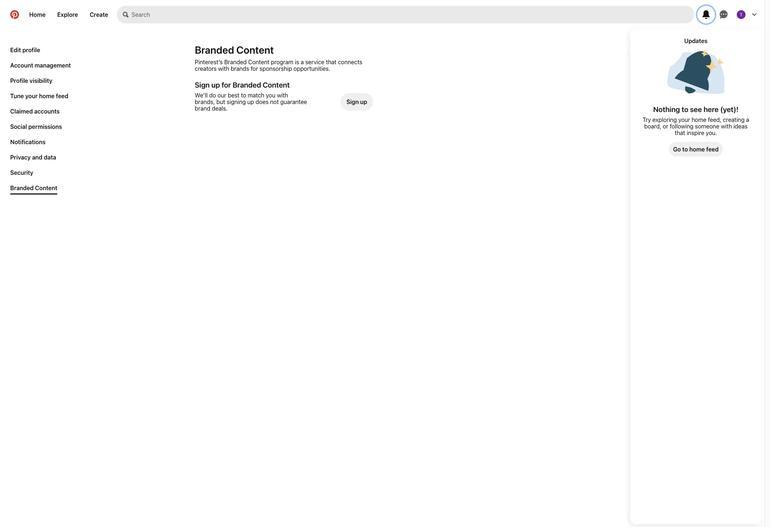 Task type: describe. For each thing, give the bounding box(es) containing it.
up for sign up
[[360, 99, 368, 105]]

privacy and data
[[10, 154, 56, 161]]

feed for tune your home feed
[[56, 93, 68, 99]]

board,
[[645, 123, 662, 130]]

our
[[218, 92, 226, 99]]

branded inside "link"
[[10, 185, 34, 192]]

Search text field
[[132, 6, 695, 23]]

accounts
[[34, 108, 60, 115]]

claimed accounts
[[10, 108, 60, 115]]

not
[[270, 99, 279, 105]]

branded content
[[10, 185, 57, 192]]

tyler black image
[[737, 10, 746, 19]]

list containing edit profile
[[7, 44, 74, 197]]

creators
[[195, 65, 217, 72]]

profile visibility
[[10, 78, 52, 84]]

feed,
[[709, 117, 722, 123]]

0 vertical spatial your
[[25, 93, 38, 99]]

with inside nothing to see here (yet)! try exploring your home feed, creating a board, or following someone with ideas that inspire you.
[[721, 123, 733, 130]]

nothing to see here (yet)! try exploring your home feed, creating a board, or following someone with ideas that inspire you.
[[643, 105, 750, 136]]

with inside branded content pinterest's branded content program is a service that connects creators with brands for sponsorship opportunities.
[[218, 65, 229, 72]]

tune your home feed link
[[7, 90, 71, 102]]

but
[[217, 99, 225, 105]]

a inside branded content pinterest's branded content program is a service that connects creators with brands for sponsorship opportunities.
[[301, 59, 304, 65]]

visibility
[[30, 78, 52, 84]]

exploring
[[653, 117, 677, 123]]

sign up
[[347, 99, 368, 105]]

brands
[[231, 65, 249, 72]]

best
[[228, 92, 240, 99]]

branded up the pinterest's
[[195, 44, 234, 56]]

that inside branded content pinterest's branded content program is a service that connects creators with brands for sponsorship opportunities.
[[326, 59, 337, 65]]

social permissions link
[[7, 121, 65, 133]]

management
[[35, 62, 71, 69]]

match
[[248, 92, 265, 99]]

ideas
[[734, 123, 748, 130]]

profile
[[10, 78, 28, 84]]

to for nothing
[[682, 105, 689, 114]]

go
[[674, 146, 681, 153]]

you.
[[706, 130, 718, 136]]

here
[[704, 105, 719, 114]]

signing
[[227, 99, 246, 105]]

guarantee
[[280, 99, 307, 105]]

inspire
[[687, 130, 705, 136]]

security
[[10, 170, 33, 176]]

sign up button
[[341, 92, 373, 112]]

social
[[10, 124, 27, 130]]

notifications link
[[7, 136, 48, 148]]

someone
[[696, 123, 720, 130]]

create
[[90, 11, 108, 18]]

we'll do our best to match you with brands, but signing up does not guarantee brand deals.
[[195, 92, 307, 112]]

that inside nothing to see here (yet)! try exploring your home feed, creating a board, or following someone with ideas that inspire you.
[[675, 130, 686, 136]]

tune your home feed
[[10, 93, 68, 99]]

sign for sign up for branded content
[[195, 81, 210, 89]]

content inside "link"
[[35, 185, 57, 192]]

branded up match
[[233, 81, 261, 89]]

we'll
[[195, 92, 208, 99]]

create link
[[84, 6, 114, 23]]

you
[[266, 92, 276, 99]]

try
[[643, 117, 651, 123]]

up inside we'll do our best to match you with brands, but signing up does not guarantee brand deals.
[[247, 99, 254, 105]]

explore link
[[51, 6, 84, 23]]

opportunities.
[[294, 65, 331, 72]]

home link
[[23, 6, 51, 23]]

privacy and data link
[[7, 151, 59, 164]]

sponsorship
[[260, 65, 292, 72]]



Task type: locate. For each thing, give the bounding box(es) containing it.
account
[[10, 62, 33, 69]]

tune
[[10, 93, 24, 99]]

home inside button
[[690, 146, 705, 153]]

a
[[301, 59, 304, 65], [747, 117, 750, 123]]

sign
[[195, 81, 210, 89], [347, 99, 359, 105]]

a inside nothing to see here (yet)! try exploring your home feed, creating a board, or following someone with ideas that inspire you.
[[747, 117, 750, 123]]

0 horizontal spatial your
[[25, 93, 38, 99]]

1 horizontal spatial with
[[277, 92, 288, 99]]

feed for go to home feed
[[707, 146, 719, 153]]

a right creating
[[747, 117, 750, 123]]

your
[[25, 93, 38, 99], [679, 117, 691, 123]]

account management link
[[7, 59, 74, 72]]

your right tune
[[25, 93, 38, 99]]

with left ideas
[[721, 123, 733, 130]]

sign up for branded content
[[195, 81, 290, 89]]

home for your
[[39, 93, 55, 99]]

and
[[32, 154, 42, 161]]

1 vertical spatial sign
[[347, 99, 359, 105]]

content left program
[[248, 59, 270, 65]]

home for to
[[690, 146, 705, 153]]

1 horizontal spatial a
[[747, 117, 750, 123]]

content up brands
[[236, 44, 274, 56]]

1 vertical spatial feed
[[707, 146, 719, 153]]

1 vertical spatial a
[[747, 117, 750, 123]]

with right you
[[277, 92, 288, 99]]

0 horizontal spatial feed
[[56, 93, 68, 99]]

following
[[670, 123, 694, 130]]

pinterest's
[[195, 59, 223, 65]]

updates
[[685, 38, 708, 44]]

a right is
[[301, 59, 304, 65]]

up for sign up for branded content
[[212, 81, 220, 89]]

2 vertical spatial to
[[683, 146, 688, 153]]

social permissions
[[10, 124, 62, 130]]

0 vertical spatial for
[[251, 65, 258, 72]]

profile
[[22, 47, 40, 53]]

home down see on the right top of page
[[692, 117, 707, 123]]

that right service
[[326, 59, 337, 65]]

1 horizontal spatial feed
[[707, 146, 719, 153]]

does
[[256, 99, 269, 105]]

to
[[241, 92, 246, 99], [682, 105, 689, 114], [683, 146, 688, 153]]

branded content link
[[7, 182, 60, 195]]

0 vertical spatial sign
[[195, 81, 210, 89]]

branded up "sign up for branded content"
[[224, 59, 247, 65]]

edit profile
[[10, 47, 40, 53]]

claimed
[[10, 108, 33, 115]]

feed down you.
[[707, 146, 719, 153]]

feed
[[56, 93, 68, 99], [707, 146, 719, 153]]

1 horizontal spatial that
[[675, 130, 686, 136]]

edit profile link
[[7, 44, 43, 56]]

that left "inspire"
[[675, 130, 686, 136]]

account management
[[10, 62, 71, 69]]

go to home feed button
[[669, 142, 724, 157]]

branded content pinterest's branded content program is a service that connects creators with brands for sponsorship opportunities.
[[195, 44, 363, 72]]

to right go
[[683, 146, 688, 153]]

privacy
[[10, 154, 31, 161]]

home up accounts
[[39, 93, 55, 99]]

2 vertical spatial home
[[690, 146, 705, 153]]

1 vertical spatial that
[[675, 130, 686, 136]]

do
[[209, 92, 216, 99]]

0 vertical spatial feed
[[56, 93, 68, 99]]

1 horizontal spatial up
[[247, 99, 254, 105]]

deals.
[[212, 105, 228, 112]]

0 vertical spatial that
[[326, 59, 337, 65]]

nothing
[[654, 105, 680, 114]]

0 vertical spatial a
[[301, 59, 304, 65]]

claimed accounts link
[[7, 105, 63, 118]]

(yet)!
[[721, 105, 739, 114]]

content up you
[[263, 81, 290, 89]]

home
[[39, 93, 55, 99], [692, 117, 707, 123], [690, 146, 705, 153]]

content down security link
[[35, 185, 57, 192]]

0 horizontal spatial for
[[222, 81, 231, 89]]

2 vertical spatial with
[[721, 123, 733, 130]]

1 vertical spatial your
[[679, 117, 691, 123]]

branded down security
[[10, 185, 34, 192]]

notifications
[[10, 139, 46, 146]]

to for go
[[683, 146, 688, 153]]

2 horizontal spatial up
[[360, 99, 368, 105]]

1 vertical spatial home
[[692, 117, 707, 123]]

2 horizontal spatial with
[[721, 123, 733, 130]]

1 horizontal spatial your
[[679, 117, 691, 123]]

to inside button
[[683, 146, 688, 153]]

1 vertical spatial to
[[682, 105, 689, 114]]

branded
[[195, 44, 234, 56], [224, 59, 247, 65], [233, 81, 261, 89], [10, 185, 34, 192]]

program
[[271, 59, 294, 65]]

to inside nothing to see here (yet)! try exploring your home feed, creating a board, or following someone with ideas that inspire you.
[[682, 105, 689, 114]]

feed up accounts
[[56, 93, 68, 99]]

search icon image
[[123, 12, 129, 18]]

brands,
[[195, 99, 215, 105]]

0 horizontal spatial up
[[212, 81, 220, 89]]

go to home feed
[[674, 146, 719, 153]]

or
[[663, 123, 669, 130]]

up inside button
[[360, 99, 368, 105]]

sign for sign up
[[347, 99, 359, 105]]

1 horizontal spatial sign
[[347, 99, 359, 105]]

for
[[251, 65, 258, 72], [222, 81, 231, 89]]

home down "inspire"
[[690, 146, 705, 153]]

home
[[29, 11, 46, 18]]

is
[[295, 59, 299, 65]]

0 vertical spatial to
[[241, 92, 246, 99]]

content
[[236, 44, 274, 56], [248, 59, 270, 65], [263, 81, 290, 89], [35, 185, 57, 192]]

for inside branded content pinterest's branded content program is a service that connects creators with brands for sponsorship opportunities.
[[251, 65, 258, 72]]

your inside nothing to see here (yet)! try exploring your home feed, creating a board, or following someone with ideas that inspire you.
[[679, 117, 691, 123]]

for up the our
[[222, 81, 231, 89]]

edit
[[10, 47, 21, 53]]

creating
[[724, 117, 745, 123]]

with inside we'll do our best to match you with brands, but signing up does not guarantee brand deals.
[[277, 92, 288, 99]]

with left brands
[[218, 65, 229, 72]]

to left see on the right top of page
[[682, 105, 689, 114]]

1 vertical spatial for
[[222, 81, 231, 89]]

up
[[212, 81, 220, 89], [247, 99, 254, 105], [360, 99, 368, 105]]

profile visibility link
[[7, 75, 55, 87]]

list
[[7, 44, 74, 197]]

see
[[691, 105, 702, 114]]

sign inside button
[[347, 99, 359, 105]]

service
[[306, 59, 325, 65]]

brand
[[195, 105, 210, 112]]

with
[[218, 65, 229, 72], [277, 92, 288, 99], [721, 123, 733, 130]]

0 vertical spatial with
[[218, 65, 229, 72]]

0 horizontal spatial sign
[[195, 81, 210, 89]]

0 horizontal spatial with
[[218, 65, 229, 72]]

explore
[[57, 11, 78, 18]]

1 horizontal spatial for
[[251, 65, 258, 72]]

security link
[[7, 167, 36, 179]]

connects
[[338, 59, 363, 65]]

your down see on the right top of page
[[679, 117, 691, 123]]

for right brands
[[251, 65, 258, 72]]

0 vertical spatial home
[[39, 93, 55, 99]]

feed inside button
[[707, 146, 719, 153]]

permissions
[[28, 124, 62, 130]]

to right best
[[241, 92, 246, 99]]

1 vertical spatial with
[[277, 92, 288, 99]]

that
[[326, 59, 337, 65], [675, 130, 686, 136]]

to inside we'll do our best to match you with brands, but signing up does not guarantee brand deals.
[[241, 92, 246, 99]]

0 horizontal spatial a
[[301, 59, 304, 65]]

data
[[44, 154, 56, 161]]

home inside nothing to see here (yet)! try exploring your home feed, creating a board, or following someone with ideas that inspire you.
[[692, 117, 707, 123]]

0 horizontal spatial that
[[326, 59, 337, 65]]



Task type: vqa. For each thing, say whether or not it's contained in the screenshot.
pfp
no



